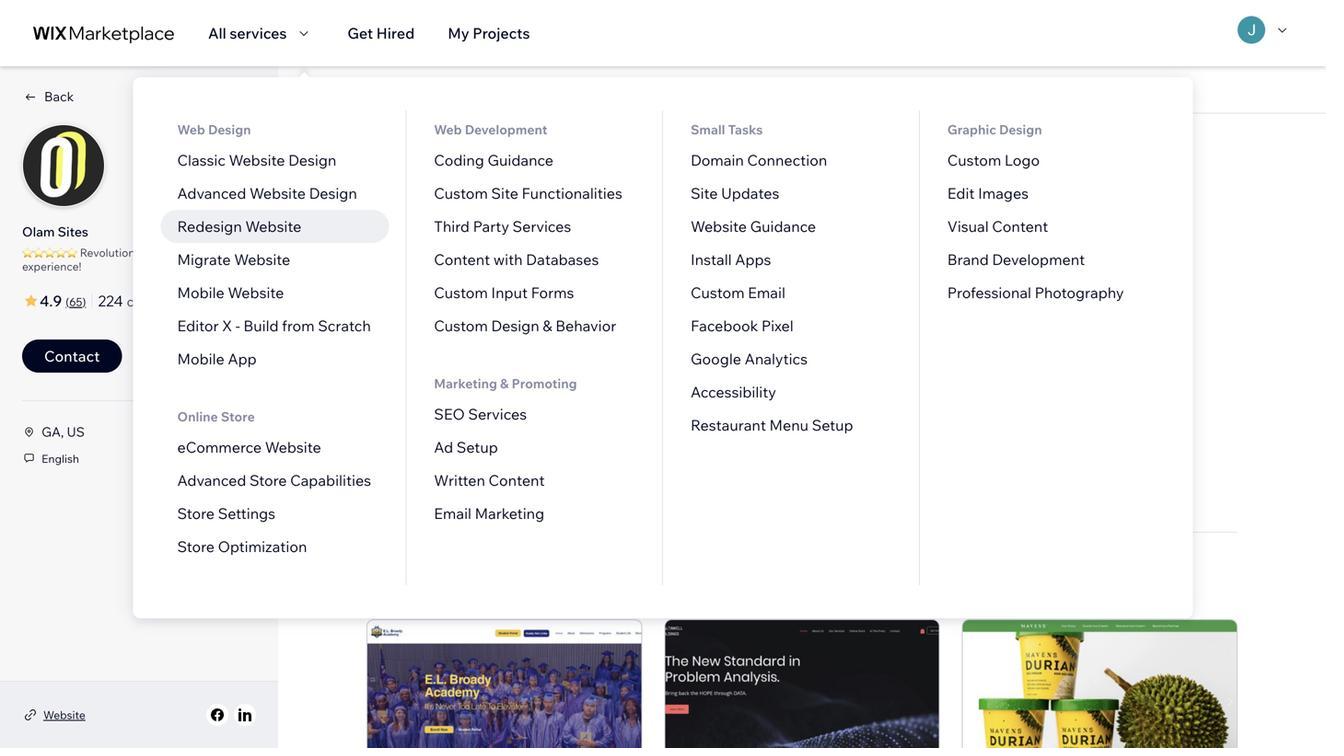 Task type: describe. For each thing, give the bounding box(es) containing it.
show more
[[367, 273, 435, 289]]

brand development inside list
[[948, 251, 1085, 269]]

1 horizontal spatial domain
[[892, 419, 938, 435]]

development
[[471, 190, 551, 206]]

coding guidance
[[434, 151, 554, 169]]

professional
[[948, 284, 1032, 302]]

1 vertical spatial restaurant menu setup
[[844, 447, 987, 463]]

serving
[[818, 190, 862, 206]]

that
[[496, 256, 520, 272]]

0 horizontal spatial site updates
[[378, 419, 455, 435]]

store settings link
[[161, 497, 389, 531]]

0 vertical spatial marketing
[[434, 376, 497, 392]]

store down store settings "link" at the left bottom of the page
[[177, 538, 215, 556]]

mobile website inside list
[[177, 284, 284, 302]]

custom logo link
[[931, 144, 1159, 177]]

store up show less "button" on the bottom
[[581, 419, 614, 435]]

graphic design
[[948, 122, 1042, 138]]

management
[[367, 256, 447, 272]]

prioritizes
[[523, 256, 582, 272]]

services for all services
[[230, 24, 287, 42]]

design down facebook
[[660, 391, 702, 408]]

ga
[[772, 190, 792, 206]]

a
[[411, 190, 418, 206]]

1 horizontal spatial classic
[[378, 391, 420, 408]]

1 horizontal spatial optimization
[[522, 364, 600, 380]]

1 horizontal spatial domain connection
[[892, 419, 1011, 435]]

my projects
[[448, 24, 530, 42]]

1 vertical spatial projects
[[454, 572, 531, 597]]

with
[[494, 251, 523, 269]]

party
[[473, 217, 509, 236]]

custom design & behavior link
[[417, 309, 646, 343]]

advanced down ecommerce
[[177, 472, 246, 490]]

featured projects (10)
[[367, 572, 571, 597]]

(
[[66, 295, 69, 309]]

1 vertical spatial install
[[483, 419, 519, 435]]

about
[[367, 148, 425, 172]]

email marketing link
[[417, 497, 646, 531]]

design up ad setup
[[475, 391, 517, 408]]

classic inside classic website design link
[[177, 151, 226, 169]]

app
[[228, 350, 257, 368]]

0 vertical spatial seo services
[[378, 364, 459, 380]]

1 horizontal spatial sites
[[483, 148, 530, 172]]

facebook pixel
[[691, 317, 794, 335]]

about olam sites
[[367, 148, 530, 172]]

1 vertical spatial migrate website
[[776, 364, 875, 380]]

0 vertical spatial settings
[[617, 419, 667, 435]]

cutting-
[[698, 239, 745, 256]]

advanced down web design
[[177, 184, 246, 203]]

custom site functionalities link
[[417, 177, 646, 210]]

seo services inside list
[[434, 405, 527, 424]]

restaurant menu setup link
[[674, 409, 902, 442]]

connection inside "link"
[[747, 151, 827, 169]]

projects inside "224 completed projects"
[[194, 294, 244, 310]]

1 vertical spatial &
[[500, 376, 509, 392]]

accessibility
[[691, 383, 776, 402]]

0 horizontal spatial updates
[[404, 419, 455, 435]]

custom for custom design & behavior link at the top of page
[[434, 317, 488, 335]]

third party services
[[434, 217, 571, 236]]

we are a website development and design agency based in atlanta, ga but serving the entire globe! we've revolutionized the client-agency experience. our cutting-edge project management system that prioritizes
[[367, 190, 885, 272]]

mobile for mobile website link
[[177, 284, 225, 302]]

are
[[389, 190, 408, 206]]

mobile app
[[177, 350, 257, 368]]

restaurant inside list
[[691, 416, 766, 435]]

1 vertical spatial restaurant
[[844, 447, 910, 463]]

custom email link
[[674, 276, 902, 309]]

1 horizontal spatial store optimization
[[487, 364, 600, 380]]

contact
[[44, 347, 100, 366]]

completed
[[127, 294, 191, 310]]

2 horizontal spatial the
[[865, 190, 885, 206]]

custom input forms
[[434, 284, 574, 302]]

experience.
[[600, 239, 669, 256]]

2 horizontal spatial setup
[[951, 447, 987, 463]]

2 horizontal spatial site
[[691, 184, 718, 203]]

1 horizontal spatial site
[[491, 184, 519, 203]]

advanced up ad setup link
[[545, 391, 605, 408]]

install inside list
[[691, 251, 732, 269]]

get hired
[[348, 24, 415, 42]]

1 vertical spatial google
[[730, 391, 774, 408]]

custom for custom site functionalities link
[[434, 184, 488, 203]]

custom for the custom input forms link
[[434, 284, 488, 302]]

web development
[[434, 122, 548, 138]]

1 vertical spatial connection
[[941, 419, 1011, 435]]

visual inside list
[[948, 217, 989, 236]]

1 horizontal spatial redesign
[[378, 474, 434, 490]]

google inside list
[[691, 350, 742, 368]]

1 vertical spatial visual
[[378, 447, 414, 463]]

guidance for website guidance link
[[750, 217, 816, 236]]

1 horizontal spatial editor x - build from scratch
[[695, 419, 864, 435]]

0 horizontal spatial site
[[378, 419, 401, 435]]

we
[[367, 190, 386, 206]]

show for show more
[[367, 273, 400, 289]]

0 horizontal spatial logo
[[564, 474, 595, 490]]

1 horizontal spatial setup
[[812, 416, 854, 435]]

1 vertical spatial editor
[[695, 419, 731, 435]]

1 horizontal spatial classic website design
[[378, 391, 517, 408]]

classic website design link
[[161, 144, 389, 177]]

website link
[[43, 707, 85, 724]]

custom design & behavior
[[434, 317, 616, 335]]

1 horizontal spatial build
[[752, 419, 783, 435]]

website guidance link
[[674, 210, 902, 243]]

functionalities
[[522, 184, 623, 203]]

third party services link
[[417, 210, 646, 243]]

show for show less
[[611, 476, 641, 490]]

65
[[69, 295, 82, 309]]

databases
[[526, 251, 599, 269]]

1 horizontal spatial migrate
[[776, 364, 823, 380]]

1 horizontal spatial menu
[[913, 447, 948, 463]]

1 horizontal spatial &
[[543, 317, 552, 335]]

custom input forms link
[[417, 276, 646, 309]]

globe!
[[405, 206, 442, 222]]

mobile for mobile app link
[[177, 350, 225, 368]]

(10)
[[535, 572, 571, 597]]

domain connection link
[[674, 144, 902, 177]]

my projects link
[[448, 22, 530, 44]]

1 horizontal spatial advanced website design
[[545, 391, 702, 408]]

maltawell holdings: undefined image
[[664, 620, 940, 749]]

content with databases link
[[417, 243, 646, 276]]

1 vertical spatial website guidance
[[860, 391, 969, 408]]

system
[[450, 256, 493, 272]]

content down "images"
[[992, 217, 1049, 236]]

0 vertical spatial seo
[[378, 364, 405, 380]]

0 horizontal spatial custom logo
[[514, 474, 595, 490]]

get
[[348, 24, 373, 42]]

store up written content link
[[557, 447, 590, 463]]

0 vertical spatial email
[[748, 284, 786, 302]]

design left we
[[309, 184, 357, 203]]

website
[[421, 190, 468, 206]]

capabilities inside list
[[290, 472, 371, 490]]

1 horizontal spatial mobile website
[[902, 364, 996, 380]]

get hired link
[[348, 22, 415, 44]]

0 horizontal spatial visual content
[[378, 447, 466, 463]]

brand inside list
[[948, 251, 989, 269]]

advanced website design inside advanced website design link
[[177, 184, 357, 203]]

coding guidance link
[[417, 144, 646, 177]]

migrate website inside migrate website link
[[177, 251, 290, 269]]

development for web development 'link'
[[465, 122, 548, 138]]

4.9
[[40, 292, 62, 310]]

back
[[44, 88, 74, 105]]

from inside list
[[282, 317, 315, 335]]

design down web design link
[[288, 151, 337, 169]]

1 horizontal spatial -
[[745, 419, 750, 435]]

facebook pixel link
[[674, 309, 902, 343]]

1 horizontal spatial redesign website
[[378, 474, 486, 490]]

web design
[[177, 122, 251, 138]]

list containing classic website design
[[133, 77, 1193, 619]]

2 horizontal spatial guidance
[[912, 391, 969, 408]]

custom site functionalities
[[434, 184, 623, 203]]

1 vertical spatial brand development
[[628, 364, 748, 380]]

1 horizontal spatial capabilities
[[592, 447, 663, 463]]

advanced up written content link
[[494, 447, 554, 463]]

1 vertical spatial scratch
[[818, 419, 864, 435]]

editor x - build from scratch link
[[161, 309, 389, 343]]

1 horizontal spatial from
[[786, 419, 815, 435]]

my
[[448, 24, 469, 42]]

more
[[403, 273, 435, 289]]

0 vertical spatial store settings
[[581, 419, 667, 435]]

1 horizontal spatial olam
[[429, 148, 479, 172]]

olam sites ⭐⭐⭐⭐⭐ revolutionizing the client-agency experience!
[[22, 224, 251, 274]]

install apps link
[[674, 243, 902, 276]]

ecommerce
[[177, 438, 262, 457]]

1 horizontal spatial development
[[667, 364, 748, 380]]

entire
[[367, 206, 402, 222]]

224 completed projects
[[98, 292, 244, 310]]

domain connection inside "link"
[[691, 151, 827, 169]]

but
[[794, 190, 815, 206]]

0 horizontal spatial setup
[[457, 438, 498, 457]]

advanced website design link
[[161, 177, 389, 210]]

0 horizontal spatial install apps
[[483, 419, 553, 435]]

1 vertical spatial google analytics
[[730, 391, 832, 408]]

graphic
[[948, 122, 997, 138]]

custom for custom logo link
[[948, 151, 1002, 169]]

show more button
[[367, 273, 897, 289]]

web development link
[[417, 116, 646, 144]]

atlanta,
[[723, 190, 770, 206]]

1 horizontal spatial the
[[493, 239, 513, 256]]

1 vertical spatial brand
[[628, 364, 664, 380]]

store optimization link
[[161, 531, 389, 564]]

ga,
[[42, 424, 64, 440]]

offered services
[[367, 324, 484, 343]]

professional photography
[[948, 284, 1124, 302]]

design up custom logo link
[[999, 122, 1042, 138]]

0 vertical spatial restaurant menu setup
[[691, 416, 854, 435]]



Task type: locate. For each thing, give the bounding box(es) containing it.
site updates inside site updates link
[[691, 184, 780, 203]]

website guidance inside list
[[691, 217, 816, 236]]

coding
[[434, 151, 484, 169]]

guidance for coding guidance link at the left top of the page
[[488, 151, 554, 169]]

updates up ad
[[404, 419, 455, 435]]

analytics inside list
[[745, 350, 808, 368]]

sites inside olam sites ⭐⭐⭐⭐⭐ revolutionizing the client-agency experience!
[[58, 224, 88, 240]]

0 vertical spatial visual
[[948, 217, 989, 236]]

development up professional photography
[[992, 251, 1085, 269]]

1 vertical spatial services
[[408, 364, 459, 380]]

1 vertical spatial domain
[[892, 419, 938, 435]]

1 vertical spatial x
[[734, 419, 743, 435]]

google
[[691, 350, 742, 368], [730, 391, 774, 408]]

custom for custom email link
[[691, 284, 745, 302]]

web for coding guidance
[[434, 122, 462, 138]]

edit
[[948, 184, 975, 203]]

1 vertical spatial guidance
[[750, 217, 816, 236]]

0 vertical spatial store optimization
[[487, 364, 600, 380]]

0 vertical spatial logo
[[1005, 151, 1040, 169]]

johnsmith43233 image
[[1238, 16, 1266, 44]]

logo
[[1005, 151, 1040, 169], [564, 474, 595, 490]]

0 vertical spatial classic website design
[[177, 151, 337, 169]]

client- inside the we are a website development and design agency based in atlanta, ga but serving the entire globe! we've revolutionized the client-agency experience. our cutting-edge project management system that prioritizes
[[516, 239, 553, 256]]

services down offered services
[[408, 364, 459, 380]]

1 horizontal spatial agency
[[553, 239, 597, 256]]

services down the 'marketing & promoting'
[[468, 405, 527, 424]]

project
[[779, 239, 822, 256]]

1 horizontal spatial site updates
[[691, 184, 780, 203]]

custom up email marketing link
[[514, 474, 561, 490]]

ga, us
[[42, 424, 85, 440]]

broady academy: undefined image
[[367, 620, 642, 749]]

0 horizontal spatial store optimization
[[177, 538, 307, 556]]

1 vertical spatial analytics
[[777, 391, 832, 408]]

1 vertical spatial marketing
[[475, 505, 544, 523]]

advanced store capabilities up written content link
[[494, 447, 663, 463]]

- up 'app'
[[235, 317, 240, 335]]

0 horizontal spatial services
[[230, 24, 287, 42]]

custom
[[948, 151, 1002, 169], [434, 184, 488, 203], [434, 284, 488, 302], [691, 284, 745, 302], [434, 317, 488, 335], [514, 474, 561, 490]]

classic website design
[[177, 151, 337, 169], [378, 391, 517, 408]]

redesign website down advanced website design link
[[177, 217, 302, 236]]

from down accessibility link
[[786, 419, 815, 435]]

logo up email marketing link
[[564, 474, 595, 490]]

0 vertical spatial classic
[[177, 151, 226, 169]]

0 horizontal spatial redesign website
[[177, 217, 302, 236]]

0 vertical spatial domain
[[691, 151, 744, 169]]

english
[[42, 452, 79, 466]]

store down ecommerce
[[177, 505, 215, 523]]

agency down redesign website link
[[213, 246, 251, 260]]

edit images
[[948, 184, 1029, 203]]

updates inside site updates link
[[721, 184, 780, 203]]

redesign website inside redesign website link
[[177, 217, 302, 236]]

x
[[222, 317, 232, 335], [734, 419, 743, 435]]

store down the custom design & behavior
[[487, 364, 519, 380]]

optimization inside list
[[218, 538, 307, 556]]

1 horizontal spatial install apps
[[691, 251, 771, 269]]

updates right in
[[721, 184, 780, 203]]

optimization down store settings "link" at the left bottom of the page
[[218, 538, 307, 556]]

the up that
[[493, 239, 513, 256]]

domain inside "link"
[[691, 151, 744, 169]]

0 horizontal spatial classic website design
[[177, 151, 337, 169]]

development up coding guidance
[[465, 122, 548, 138]]

services right offered
[[426, 324, 484, 343]]

0 vertical spatial google
[[691, 350, 742, 368]]

advanced store capabilities link
[[161, 464, 389, 497]]

0 horizontal spatial domain connection
[[691, 151, 827, 169]]

redesign website down ad
[[378, 474, 486, 490]]

agency inside olam sites ⭐⭐⭐⭐⭐ revolutionizing the client-agency experience!
[[213, 246, 251, 260]]

client- inside olam sites ⭐⭐⭐⭐⭐ revolutionizing the client-agency experience!
[[181, 246, 213, 260]]

1 vertical spatial advanced website design
[[545, 391, 702, 408]]

mobile inside mobile app link
[[177, 350, 225, 368]]

0 horizontal spatial email
[[434, 505, 472, 523]]

analytics
[[745, 350, 808, 368], [777, 391, 832, 408]]

1 horizontal spatial install
[[691, 251, 732, 269]]

0 vertical spatial menu
[[770, 416, 809, 435]]

mobile website link
[[161, 276, 389, 309]]

visual
[[948, 217, 989, 236], [378, 447, 414, 463]]

development for brand development link
[[992, 251, 1085, 269]]

services for offered services
[[426, 324, 484, 343]]

scratch down accessibility link
[[818, 419, 864, 435]]

editor x - build from scratch
[[177, 317, 371, 335], [695, 419, 864, 435]]

1 horizontal spatial show
[[611, 476, 641, 490]]

input
[[491, 284, 528, 302]]

web inside 'link'
[[434, 122, 462, 138]]

migrate website down facebook pixel link
[[776, 364, 875, 380]]

small tasks
[[691, 122, 763, 138]]

brand up professional
[[948, 251, 989, 269]]

advanced store capabilities
[[494, 447, 663, 463], [177, 472, 371, 490]]

logo inside list
[[1005, 151, 1040, 169]]

olam up the website
[[429, 148, 479, 172]]

store settings up show less
[[581, 419, 667, 435]]

x down the accessibility
[[734, 419, 743, 435]]

professional photography link
[[931, 276, 1159, 309]]

1 web from the left
[[177, 122, 205, 138]]

sites up ⭐⭐⭐⭐⭐
[[58, 224, 88, 240]]

mobile website down professional
[[902, 364, 996, 380]]

scratch inside list
[[318, 317, 371, 335]]

0 vertical spatial redesign website
[[177, 217, 302, 236]]

- inside editor x - build from scratch link
[[235, 317, 240, 335]]

show down management
[[367, 273, 400, 289]]

build down mobile website link
[[244, 317, 279, 335]]

tasks
[[728, 122, 763, 138]]

1 horizontal spatial advanced store capabilities
[[494, 447, 663, 463]]

brand down show more 'button'
[[628, 364, 664, 380]]

0 vertical spatial visual content
[[948, 217, 1049, 236]]

advanced
[[177, 184, 246, 203], [545, 391, 605, 408], [494, 447, 554, 463], [177, 472, 246, 490]]

0 vertical spatial editor
[[177, 317, 219, 335]]

google up restaurant menu setup link
[[730, 391, 774, 408]]

behavior
[[556, 317, 616, 335]]

0 horizontal spatial &
[[500, 376, 509, 392]]

facebook
[[691, 317, 758, 335]]

show left less
[[611, 476, 641, 490]]

advanced website design up redesign website link
[[177, 184, 357, 203]]

revolutionized
[[405, 239, 490, 256]]

2 vertical spatial services
[[468, 405, 527, 424]]

apps up 'custom email' at top
[[735, 251, 771, 269]]

1 horizontal spatial guidance
[[750, 217, 816, 236]]

google analytics link
[[674, 343, 902, 376]]

classic website design down web design link
[[177, 151, 337, 169]]

0 horizontal spatial x
[[222, 317, 232, 335]]

us
[[67, 424, 85, 440]]

all services button
[[208, 22, 314, 44]]

all services
[[208, 24, 287, 42]]

email down written
[[434, 505, 472, 523]]

visual content down "images"
[[948, 217, 1049, 236]]

the right serving
[[865, 190, 885, 206]]

install apps down the 'marketing & promoting'
[[483, 419, 553, 435]]

1 horizontal spatial web
[[434, 122, 462, 138]]

store up ecommerce website
[[221, 409, 255, 425]]

optimization up seo services link
[[522, 364, 600, 380]]

visual content inside list
[[948, 217, 1049, 236]]

editor down the accessibility
[[695, 419, 731, 435]]

migrate website
[[177, 251, 290, 269], [776, 364, 875, 380]]

ad setup link
[[417, 431, 646, 464]]

pixel
[[762, 317, 794, 335]]

content down ad setup link
[[489, 472, 545, 490]]

online store link
[[161, 403, 389, 431]]

2 vertical spatial development
[[667, 364, 748, 380]]

google analytics inside list
[[691, 350, 808, 368]]

google analytics up restaurant menu setup link
[[730, 391, 832, 408]]

0 vertical spatial from
[[282, 317, 315, 335]]

0 vertical spatial scratch
[[318, 317, 371, 335]]

ecommerce website link
[[161, 431, 389, 464]]

0 horizontal spatial brand development
[[628, 364, 748, 380]]

classic website design up ad
[[378, 391, 517, 408]]

0 horizontal spatial migrate website
[[177, 251, 290, 269]]

0 horizontal spatial apps
[[522, 419, 553, 435]]

written
[[434, 472, 485, 490]]

capabilities up store settings "link" at the left bottom of the page
[[290, 472, 371, 490]]

design
[[579, 190, 620, 206]]

domain
[[691, 151, 744, 169], [892, 419, 938, 435]]

advanced website design
[[177, 184, 357, 203], [545, 391, 702, 408]]

seo services
[[378, 364, 459, 380], [434, 405, 527, 424]]

web up about olam sites
[[434, 122, 462, 138]]

store up store settings "link" at the left bottom of the page
[[250, 472, 287, 490]]

advanced store capabilities inside list
[[177, 472, 371, 490]]

marketing & promoting link
[[417, 370, 646, 398]]

settings up show less "button" on the bottom
[[617, 419, 667, 435]]

settings inside "link"
[[218, 505, 275, 523]]

0 vertical spatial site updates
[[691, 184, 780, 203]]

in
[[710, 190, 720, 206]]

x inside editor x - build from scratch link
[[222, 317, 232, 335]]

custom down coding
[[434, 184, 488, 203]]

capabilities up show less "button" on the bottom
[[592, 447, 663, 463]]

email
[[748, 284, 786, 302], [434, 505, 472, 523]]

show inside 'button'
[[367, 273, 400, 289]]

mobile website
[[177, 284, 284, 302], [902, 364, 996, 380]]

migrate up "224 completed projects"
[[177, 251, 231, 269]]

1 horizontal spatial updates
[[721, 184, 780, 203]]

1 horizontal spatial scratch
[[818, 419, 864, 435]]

0 vertical spatial redesign
[[177, 217, 242, 236]]

2 vertical spatial guidance
[[912, 391, 969, 408]]

0 vertical spatial editor x - build from scratch
[[177, 317, 371, 335]]

store settings inside store settings "link"
[[177, 505, 275, 523]]

visual down edit
[[948, 217, 989, 236]]

custom logo up email marketing link
[[514, 474, 595, 490]]

build inside list
[[244, 317, 279, 335]]

ecommerce website
[[177, 438, 321, 457]]

1 vertical spatial site updates
[[378, 419, 455, 435]]

the
[[865, 190, 885, 206], [493, 239, 513, 256], [162, 246, 179, 260]]

offered
[[367, 324, 422, 343]]

web for classic website design
[[177, 122, 205, 138]]

0 vertical spatial connection
[[747, 151, 827, 169]]

-
[[235, 317, 240, 335], [745, 419, 750, 435]]

settings up store optimization link
[[218, 505, 275, 523]]

visual content up written
[[378, 447, 466, 463]]

editor inside list
[[177, 317, 219, 335]]

0 horizontal spatial website guidance
[[691, 217, 816, 236]]

1 horizontal spatial brand
[[948, 251, 989, 269]]

0 horizontal spatial capabilities
[[290, 472, 371, 490]]

analytics down pixel
[[745, 350, 808, 368]]

seo services up ad setup
[[434, 405, 527, 424]]

classic website design inside classic website design link
[[177, 151, 337, 169]]

visual content
[[948, 217, 1049, 236], [378, 447, 466, 463]]

domain connection
[[691, 151, 827, 169], [892, 419, 1011, 435]]

redesign inside list
[[177, 217, 242, 236]]

install up 'custom email' at top
[[691, 251, 732, 269]]

online store
[[177, 409, 255, 425]]

migrate
[[177, 251, 231, 269], [776, 364, 823, 380]]

1 horizontal spatial client-
[[516, 239, 553, 256]]

migrate website link
[[161, 243, 389, 276]]

1 vertical spatial capabilities
[[290, 472, 371, 490]]

apps inside the install apps link
[[735, 251, 771, 269]]

brand development up professional photography
[[948, 251, 1085, 269]]

email up pixel
[[748, 284, 786, 302]]

custom down system
[[434, 284, 488, 302]]

menu inside list
[[770, 416, 809, 435]]

0 horizontal spatial settings
[[218, 505, 275, 523]]

based
[[670, 190, 707, 206]]

custom up facebook
[[691, 284, 745, 302]]

0 vertical spatial capabilities
[[592, 447, 663, 463]]

2 web from the left
[[434, 122, 462, 138]]

marketing & promoting
[[434, 376, 577, 392]]

services inside button
[[230, 24, 287, 42]]

visual content link
[[931, 210, 1159, 243]]

store inside "link"
[[177, 505, 215, 523]]

seo up ad
[[434, 405, 465, 424]]

1 vertical spatial redesign
[[378, 474, 434, 490]]

1 vertical spatial logo
[[564, 474, 595, 490]]

show less
[[611, 476, 667, 490]]

ad setup
[[434, 438, 498, 457]]

services up content with databases link
[[513, 217, 571, 236]]

agency up ...
[[553, 239, 597, 256]]

site updates link
[[674, 177, 902, 210]]

redesign down ad
[[378, 474, 434, 490]]

0 horizontal spatial mobile website
[[177, 284, 284, 302]]

third
[[434, 217, 470, 236]]

0 vertical spatial migrate website
[[177, 251, 290, 269]]

editor x - build from scratch inside list
[[177, 317, 371, 335]]

1 vertical spatial email
[[434, 505, 472, 523]]

content down third
[[434, 251, 490, 269]]

0 vertical spatial &
[[543, 317, 552, 335]]

design up classic website design link
[[208, 122, 251, 138]]

projects up mobile app
[[194, 294, 244, 310]]

google analytics down facebook pixel
[[691, 350, 808, 368]]

marketing down written content
[[475, 505, 544, 523]]

build
[[244, 317, 279, 335], [752, 419, 783, 435]]

0 horizontal spatial optimization
[[218, 538, 307, 556]]

build down accessibility link
[[752, 419, 783, 435]]

migrate inside list
[[177, 251, 231, 269]]

agency left "based"
[[623, 190, 667, 206]]

1 vertical spatial build
[[752, 419, 783, 435]]

seo
[[378, 364, 405, 380], [434, 405, 465, 424]]

1 vertical spatial store settings
[[177, 505, 275, 523]]

apps
[[735, 251, 771, 269], [522, 419, 553, 435]]

editor x - build from scratch down mobile website link
[[177, 317, 371, 335]]

classic down offered
[[378, 391, 420, 408]]

0 horizontal spatial advanced website design
[[177, 184, 357, 203]]

4.9 ( 65 )
[[40, 292, 86, 310]]

marketing
[[434, 376, 497, 392], [475, 505, 544, 523]]

editor x - build from scratch down accessibility link
[[695, 419, 864, 435]]

0 vertical spatial migrate
[[177, 251, 231, 269]]

1 horizontal spatial visual content
[[948, 217, 1049, 236]]

editor
[[177, 317, 219, 335], [695, 419, 731, 435]]

promoting
[[512, 376, 577, 392]]

seo inside list
[[434, 405, 465, 424]]

menu
[[770, 416, 809, 435], [913, 447, 948, 463]]

google down facebook
[[691, 350, 742, 368]]

store optimization inside list
[[177, 538, 307, 556]]

mavens creamery: undefined image
[[962, 620, 1238, 749]]

show inside "button"
[[611, 476, 641, 490]]

olam inside olam sites ⭐⭐⭐⭐⭐ revolutionizing the client-agency experience!
[[22, 224, 55, 240]]

services
[[230, 24, 287, 42], [426, 324, 484, 343]]

install apps up 'custom email' at top
[[691, 251, 771, 269]]

0 horizontal spatial sites
[[58, 224, 88, 240]]

advanced store capabilities up store settings "link" at the left bottom of the page
[[177, 472, 371, 490]]

1 horizontal spatial seo
[[434, 405, 465, 424]]

& left promoting
[[500, 376, 509, 392]]

install
[[691, 251, 732, 269], [483, 419, 519, 435]]

olam sites image
[[23, 125, 104, 206]]

custom logo inside list
[[948, 151, 1040, 169]]

redesign up migrate website link
[[177, 217, 242, 236]]

store settings up store optimization link
[[177, 505, 275, 523]]

0 vertical spatial services
[[513, 217, 571, 236]]

store optimization down store settings "link" at the left bottom of the page
[[177, 538, 307, 556]]

from down mobile website link
[[282, 317, 315, 335]]

store optimization
[[487, 364, 600, 380], [177, 538, 307, 556]]

0 vertical spatial build
[[244, 317, 279, 335]]

0 vertical spatial advanced store capabilities
[[494, 447, 663, 463]]

list
[[133, 77, 1193, 619]]

0 vertical spatial sites
[[483, 148, 530, 172]]

1 vertical spatial optimization
[[218, 538, 307, 556]]

sites down web development at the top left
[[483, 148, 530, 172]]

design down the 'input'
[[491, 317, 539, 335]]

install apps inside list
[[691, 251, 771, 269]]

0 horizontal spatial web
[[177, 122, 205, 138]]

we've
[[367, 239, 402, 256]]

0 horizontal spatial store settings
[[177, 505, 275, 523]]

revolutionizing
[[80, 246, 159, 260]]

scratch down show more
[[318, 317, 371, 335]]

- down the accessibility
[[745, 419, 750, 435]]

development inside 'link'
[[465, 122, 548, 138]]

visual left ad
[[378, 447, 414, 463]]

brand
[[948, 251, 989, 269], [628, 364, 664, 380]]

seo services down offered services
[[378, 364, 459, 380]]

content up written
[[417, 447, 466, 463]]

seo down offered
[[378, 364, 405, 380]]

0 horizontal spatial classic
[[177, 151, 226, 169]]

website
[[229, 151, 285, 169], [250, 184, 306, 203], [245, 217, 302, 236], [691, 217, 747, 236], [234, 251, 290, 269], [228, 284, 284, 302], [826, 364, 875, 380], [947, 364, 996, 380], [423, 391, 472, 408], [608, 391, 657, 408], [860, 391, 909, 408], [265, 438, 321, 457], [437, 474, 486, 490], [43, 709, 85, 723]]

redesign website link
[[161, 210, 389, 243]]

the inside olam sites ⭐⭐⭐⭐⭐ revolutionizing the client-agency experience!
[[162, 246, 179, 260]]

mobile inside mobile website link
[[177, 284, 225, 302]]

2 horizontal spatial agency
[[623, 190, 667, 206]]



Task type: vqa. For each thing, say whether or not it's contained in the screenshot.
on
no



